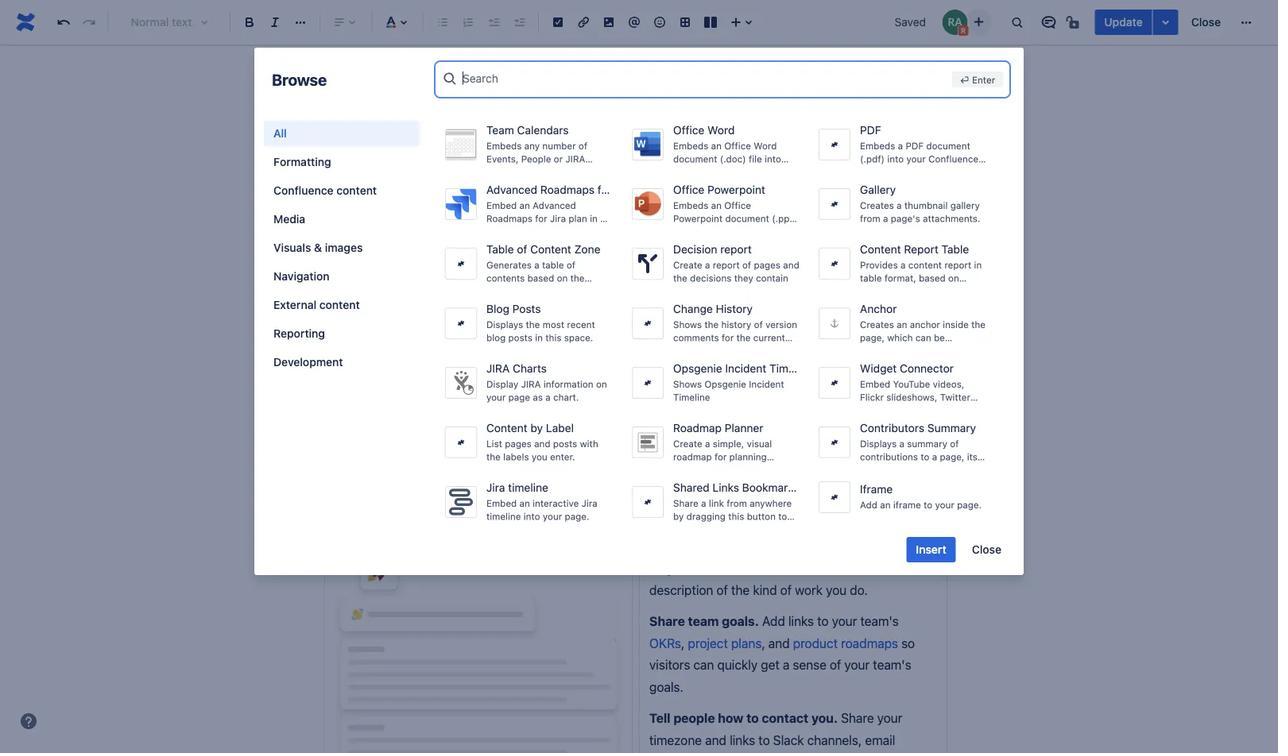 Task type: locate. For each thing, give the bounding box(es) containing it.
displays
[[487, 319, 523, 330], [860, 439, 897, 450]]

add image, video, or file image
[[599, 13, 619, 32]]

embeds up events,
[[487, 140, 522, 152]]

bold ⌘b image
[[240, 13, 259, 32]]

1 vertical spatial plan
[[569, 213, 587, 224]]

0 vertical spatial advanced
[[487, 183, 537, 196]]

a inside advanced roadmaps for jira plan embed an advanced roadmaps for jira plan in a page for others to view.
[[600, 213, 606, 224]]

your up office powerpoint embeds an office powerpoint document (.ppt) into your confluence page.
[[673, 166, 693, 178]]

embeds for powerpoint
[[673, 200, 709, 211]]

0 horizontal spatial they
[[627, 405, 652, 420]]

0 horizontal spatial team
[[642, 427, 671, 442]]

0 vertical spatial posts
[[508, 332, 533, 343]]

be
[[934, 332, 945, 343], [650, 561, 664, 576]]

table
[[487, 243, 514, 256], [942, 243, 969, 256]]

content for content report table provides a content report in table format, based on labels.
[[860, 243, 901, 256]]

into up decision
[[673, 226, 690, 237]]

2 table from the left
[[942, 243, 969, 256]]

0 vertical spatial opsgenie
[[673, 362, 722, 375]]

an up decision
[[711, 200, 722, 211]]

advanced down calendars
[[487, 183, 537, 196]]

browse dialog
[[254, 48, 1024, 576]]

widget connector embed youtube videos, flickr slideshows, twitter streams, google docs and other content from the web.
[[860, 362, 983, 429]]

1 horizontal spatial it
[[792, 486, 799, 501]]

quickly
[[717, 658, 758, 673]]

by left label on the bottom left of page
[[531, 422, 543, 435]]

or inside "contributors summary displays a summary of contributions to a page, its hierarchy or selected spaces, in tabular form."
[[904, 465, 913, 476]]

shared
[[673, 481, 710, 495]]

1 based from the left
[[528, 273, 554, 284]]

page inside advanced roadmaps for jira plan embed an advanced roadmaps for jira plan in a page for others to view.
[[487, 226, 508, 237]]

links for add
[[789, 614, 814, 629]]

embeds inside office word embeds an office word document (.doc) file into your confluence page.
[[673, 140, 709, 152]]

gallery
[[951, 200, 980, 211]]

of inside "get the most out of your team space" 'link'
[[689, 66, 699, 80]]

1 vertical spatial space.
[[834, 539, 872, 554]]

current
[[753, 332, 785, 343]]

1 horizontal spatial they
[[734, 273, 754, 284]]

sense
[[793, 658, 827, 673]]

space. down start in the right bottom of the page
[[834, 539, 872, 554]]

0 horizontal spatial close
[[972, 543, 1002, 557]]

plan up view. on the top of the page
[[569, 213, 587, 224]]

1 vertical spatial incident
[[749, 379, 784, 390]]

information down the
[[334, 427, 399, 442]]

jira up "get the most out of your team space" text box
[[615, 183, 634, 196]]

in inside "contributors summary displays a summary of contributions to a page, its hierarchy or selected spaces, in tabular form."
[[897, 477, 904, 489]]

for.
[[806, 518, 826, 533]]

visitors
[[504, 405, 545, 420], [650, 658, 690, 673]]

embed inside the widget connector embed youtube videos, flickr slideshows, twitter streams, google docs and other content from the web.
[[860, 379, 891, 390]]

document inside pdf embeds a pdf document (.pdf) into your confluence page.
[[927, 140, 971, 152]]

or down the number
[[554, 153, 563, 165]]

on inside 'the overview is the first page visitors will see when they visit your space, so it helps to include some information on what the space is about and what your team is working on.'
[[402, 427, 416, 442]]

plan up "get the most out of your team space" text box
[[637, 183, 658, 196]]

content for content by label list pages and posts with the labels you enter.
[[487, 422, 528, 435]]

an down content.
[[520, 200, 530, 211]]

pages up labels
[[505, 439, 532, 450]]

1 horizontal spatial table
[[860, 273, 882, 284]]

share for share team goals. add links to your team's okrs , project plans , and product roadmaps
[[650, 614, 685, 629]]

numbered list ⌘⇧7 image
[[459, 13, 478, 32]]

, left the project
[[681, 636, 685, 651]]

pages
[[754, 260, 781, 271], [505, 439, 532, 450]]

2 vertical spatial you
[[826, 583, 847, 598]]

it
[[768, 405, 775, 420], [792, 486, 799, 501]]

0 horizontal spatial visual
[[650, 486, 682, 501]]

pdf
[[860, 124, 881, 137], [906, 140, 924, 152]]

2 horizontal spatial jira
[[566, 153, 585, 165]]

content inside the content report table provides a content report in table format, based on labels.
[[860, 243, 901, 256]]

0 horizontal spatial goals.
[[650, 680, 684, 695]]

confluence
[[929, 153, 979, 165], [551, 166, 601, 178], [695, 166, 745, 178], [273, 184, 334, 197], [715, 226, 765, 237]]

a inside the table of content zone generates a table of contents based on the headings present within its body text zone.
[[534, 260, 540, 271]]

share inside share your timezone and links to slack channels, emai
[[841, 711, 874, 726]]

docs
[[935, 405, 957, 416]]

content up the provides on the right of page
[[860, 243, 901, 256]]

add inside iframe add an iframe to your page.
[[860, 500, 878, 511]]

0 vertical spatial close button
[[1182, 10, 1231, 35]]

calendars
[[487, 166, 529, 178]]

the overview is the first page visitors will see when they visit your space, so it helps to include some information on what the space is about and what your team is working on.
[[334, 405, 906, 442]]

comments
[[673, 332, 719, 343]]

goals. inside so visitors can quickly get a sense of your team's goals.
[[650, 680, 684, 695]]

an inside anchor creates an anchor inside the page, which can be hyperlinked.
[[897, 319, 907, 330]]

0 vertical spatial be
[[934, 332, 945, 343]]

0 horizontal spatial this
[[546, 332, 562, 343]]

bullet list ⌘⇧8 image
[[433, 13, 452, 32]]

page, inside anchor creates an anchor inside the page, which can be hyperlinked.
[[860, 332, 885, 343]]

a inside the shared links bookmarklet button share a link from anywhere by dragging this button to your browser.
[[701, 498, 706, 509]]

explain what the space is for.
[[650, 518, 829, 533]]

based inside the table of content zone generates a table of contents based on the headings present within its body text zone.
[[528, 273, 554, 284]]

2 horizontal spatial from
[[922, 418, 943, 429]]

your up decision
[[693, 226, 712, 237]]

document up gallery
[[927, 140, 971, 152]]

incident down posts.
[[725, 362, 767, 375]]

this inside "this gives your overview visual appeal and makes it welcoming for visitors."
[[778, 464, 802, 479]]

embeds inside pdf embeds a pdf document (.pdf) into your confluence page.
[[860, 140, 895, 152]]

of inside so visitors can quickly get a sense of your team's goals.
[[830, 658, 841, 673]]

for inside roadmap planner create a simple, visual roadmap for planning projects, software releases and more.
[[715, 452, 727, 463]]

your inside so visitors can quickly get a sense of your team's goals.
[[845, 658, 870, 673]]

0 horizontal spatial this
[[778, 464, 802, 479]]

0 horizontal spatial ,
[[681, 636, 685, 651]]

1 vertical spatial this
[[728, 511, 744, 522]]

goals.
[[722, 614, 759, 629], [650, 680, 684, 695]]

0 horizontal spatial posts
[[508, 332, 533, 343]]

page.
[[748, 166, 773, 178], [860, 166, 885, 178], [767, 226, 792, 237], [957, 500, 982, 511], [565, 511, 589, 522]]

confluence image
[[13, 10, 38, 35], [13, 10, 38, 35]]

your inside office powerpoint embeds an office powerpoint document (.ppt) into your confluence page.
[[693, 226, 712, 237]]

0 vertical spatial links
[[789, 614, 814, 629]]

and up contain
[[783, 260, 800, 271]]

0 vertical spatial so
[[751, 405, 765, 420]]

and
[[783, 260, 800, 271], [960, 405, 976, 416], [558, 427, 580, 442], [534, 439, 551, 450], [673, 477, 690, 489], [727, 486, 748, 501], [769, 636, 790, 651], [705, 733, 727, 748]]

into right file on the right of page
[[765, 153, 781, 165]]

1 horizontal spatial space.
[[834, 539, 872, 554]]

0 vertical spatial goals.
[[722, 614, 759, 629]]

close right the adjust update settings image
[[1192, 16, 1221, 29]]

advanced up others
[[533, 200, 576, 211]]

1 vertical spatial create
[[334, 292, 387, 313]]

visuals
[[273, 241, 311, 254]]

reporting button
[[264, 321, 420, 347]]

can
[[916, 332, 932, 343], [694, 658, 714, 673]]

page down comments
[[673, 345, 695, 356]]

0 vertical spatial team
[[728, 66, 753, 80]]

to inside 'the overview is the first page visitors will see when they visit your space, so it helps to include some information on what the space is about and what your team is working on.'
[[813, 405, 824, 420]]

change history shows the history of version comments for the current page or blog posts.
[[673, 303, 797, 356]]

your inside "this gives your overview visual appeal and makes it welcoming for visitors."
[[838, 464, 863, 479]]

its down web.
[[967, 452, 978, 463]]

table up generates at the top of the page
[[487, 243, 514, 256]]

embed for widget connector
[[860, 379, 891, 390]]

and inside 'the overview is the first page visitors will see when they visit your space, so it helps to include some information on what the space is about and what your team is working on.'
[[558, 427, 580, 442]]

share up the okrs link
[[650, 614, 685, 629]]

opsgenie down comments
[[673, 362, 722, 375]]

embeds inside office powerpoint embeds an office powerpoint document (.ppt) into your confluence page.
[[673, 200, 709, 211]]

overview inside 'the overview is the first page visitors will see when they visit your space, so it helps to include some information on what the space is about and what your team is working on.'
[[359, 405, 410, 420]]

roadmaps up view. on the top of the page
[[540, 183, 595, 196]]

timeline up visit
[[673, 392, 710, 403]]

navigation
[[273, 270, 330, 283]]

1 horizontal spatial table
[[942, 243, 969, 256]]

page, up 'selected'
[[940, 452, 965, 463]]

2 vertical spatial team
[[688, 614, 719, 629]]

share for share your timezone and links to slack channels, emai
[[841, 711, 874, 726]]

in up zone
[[590, 213, 598, 224]]

create inside roadmap planner create a simple, visual roadmap for planning projects, software releases and more.
[[673, 439, 703, 450]]

to inside iframe add an iframe to your page.
[[924, 500, 933, 511]]

so up planner
[[751, 405, 765, 420]]

overview for create a stellar overview
[[456, 292, 527, 313]]

2 horizontal spatial what
[[697, 518, 727, 533]]

how
[[718, 711, 744, 726]]

share inside the shared links bookmarklet button share a link from anywhere by dragging this button to your browser.
[[673, 498, 699, 509]]

into
[[765, 153, 781, 165], [888, 153, 904, 165], [532, 166, 548, 178], [673, 226, 690, 237], [524, 511, 540, 522]]

this inside the shared links bookmarklet button share a link from anywhere by dragging this button to your browser.
[[728, 511, 744, 522]]

from inside gallery creates a thumbnail gallery from a page's attachments.
[[860, 213, 881, 224]]

to inside share team goals. add links to your team's okrs , project plans , and product roadmaps
[[817, 614, 829, 629]]

2 creates from the top
[[860, 319, 894, 330]]

charts
[[513, 362, 547, 375]]

1 vertical spatial they
[[627, 405, 652, 420]]

action item image
[[549, 13, 568, 32]]

to up 'product'
[[817, 614, 829, 629]]

your inside iframe add an iframe to your page.
[[935, 500, 955, 511]]

and right "link"
[[727, 486, 748, 501]]

your right the 'out'
[[702, 66, 725, 80]]

1 horizontal spatial links
[[789, 614, 814, 629]]

add down iframe
[[860, 500, 878, 511]]

1 vertical spatial pdf
[[906, 140, 924, 152]]

space inside 'link'
[[756, 66, 787, 80]]

roadmaps
[[540, 183, 595, 196], [487, 213, 533, 224]]

2 vertical spatial team's
[[873, 658, 912, 673]]

by for label
[[531, 422, 543, 435]]

2 vertical spatial from
[[727, 498, 747, 509]]

1 horizontal spatial close
[[1192, 16, 1221, 29]]

inside
[[943, 319, 969, 330]]

media button
[[264, 207, 420, 232]]

table
[[542, 260, 564, 271], [860, 273, 882, 284]]

ruby anderson image
[[942, 10, 968, 35]]

embed
[[487, 200, 517, 211], [860, 379, 891, 390], [487, 498, 517, 509]]

links down tell people how to contact you.
[[730, 733, 755, 748]]

to inside the shared links bookmarklet button share a link from anywhere by dragging this button to your browser.
[[779, 511, 787, 522]]

jira up as on the left of page
[[521, 379, 541, 390]]

pages inside the decision report create a report of pages and the decisions they contain
[[754, 260, 781, 271]]

1 horizontal spatial team
[[688, 614, 719, 629]]

contact
[[762, 711, 809, 726]]

contents
[[487, 273, 525, 284]]

1 shows from the top
[[673, 319, 702, 330]]

"opportunities
[[348, 366, 431, 381]]

0 vertical spatial visitors
[[504, 405, 545, 420]]

can inside anchor creates an anchor inside the page, which can be hyperlinked.
[[916, 332, 932, 343]]

0 vertical spatial they
[[734, 273, 754, 284]]

0 vertical spatial its
[[594, 286, 604, 297]]

of up history
[[743, 260, 751, 271]]

1 horizontal spatial document
[[725, 213, 770, 224]]

0 vertical spatial plan
[[637, 183, 658, 196]]

slack
[[773, 733, 804, 748]]

displays inside "contributors summary displays a summary of contributions to a page, its hierarchy or selected spaces, in tabular form."
[[860, 439, 897, 450]]

from down links
[[727, 498, 747, 509]]

0 vertical spatial team's
[[696, 561, 734, 576]]

of down zone
[[567, 260, 576, 271]]

it left the helps
[[768, 405, 775, 420]]

based down report
[[919, 273, 946, 284]]

could
[[903, 539, 934, 554]]

1 horizontal spatial ,
[[762, 636, 765, 651]]

1 horizontal spatial from
[[860, 213, 881, 224]]

0 horizontal spatial google
[[462, 326, 504, 341]]

what left list
[[419, 427, 447, 442]]

of down product roadmaps link
[[830, 658, 841, 673]]

they inside the decision report create a report of pages and the decisions they contain
[[734, 273, 754, 284]]

content
[[336, 184, 377, 197], [909, 260, 942, 271], [319, 299, 360, 312], [886, 418, 920, 429]]

content down formatting button
[[336, 184, 377, 197]]

embed up 'flickr'
[[860, 379, 891, 390]]

blog inside blog posts displays the most recent blog posts in this space.
[[487, 332, 506, 343]]

of right the description
[[717, 583, 728, 598]]

this up bookmarklet
[[778, 464, 802, 479]]

1 horizontal spatial so
[[902, 636, 915, 651]]

0 horizontal spatial its
[[594, 286, 604, 297]]

page. down interactive
[[565, 511, 589, 522]]

you down about
[[532, 452, 548, 463]]

browser.
[[695, 524, 733, 535]]

an up (.doc)
[[711, 140, 722, 152]]

of right the number
[[579, 140, 588, 152]]

so inside so visitors can quickly get a sense of your team's goals.
[[902, 636, 915, 651]]

close for the rightmost close button
[[1192, 16, 1221, 29]]

table image
[[676, 13, 695, 32]]

embeds for word
[[673, 140, 709, 152]]

projects,
[[673, 465, 712, 476]]

creates inside gallery creates a thumbnail gallery from a page's attachments.
[[860, 200, 894, 211]]

pdf embeds a pdf document (.pdf) into your confluence page.
[[860, 124, 979, 178]]

into down interactive
[[524, 511, 540, 522]]

based up present
[[528, 273, 554, 284]]

0 vertical spatial from
[[860, 213, 881, 224]]

creates for anchor
[[860, 319, 894, 330]]

create up roadmap
[[673, 439, 703, 450]]

be down anchor on the right of page
[[934, 332, 945, 343]]

the inside the table of content zone generates a table of contents based on the headings present within its body text zone.
[[571, 273, 585, 284]]

0 vertical spatial share
[[673, 498, 699, 509]]

visual inside "this gives your overview visual appeal and makes it welcoming for visitors."
[[650, 486, 682, 501]]

this up brief
[[875, 539, 899, 554]]

you left do.
[[826, 583, 847, 598]]

software
[[714, 465, 753, 476]]

confluence inside pdf embeds a pdf document (.pdf) into your confluence page.
[[929, 153, 979, 165]]

2 horizontal spatial overview
[[867, 464, 917, 479]]

jira
[[615, 183, 634, 196], [550, 213, 566, 224], [487, 481, 505, 495], [582, 498, 598, 509]]

zone
[[574, 243, 601, 256]]

close for close button to the bottom
[[972, 543, 1002, 557]]

1 horizontal spatial pages
[[754, 260, 781, 271]]

add up the shared
[[650, 464, 674, 479]]

emoji image
[[650, 13, 669, 32]]

make page full-width image
[[914, 64, 933, 83]]

jira timeline embed an interactive jira timeline into your page.
[[487, 481, 598, 522]]

your up roadmap
[[682, 405, 707, 420]]

an up which
[[897, 319, 907, 330]]

page. down form.
[[957, 500, 982, 511]]

into right "(.pdf)"
[[888, 153, 904, 165]]

office down the search field
[[673, 124, 705, 137]]

your inside start by summarizing the purpose of the space. this could be your team's mission statement or a brief description of the kind of work you do.
[[667, 561, 692, 576]]

(.doc)
[[720, 153, 746, 165]]

label
[[546, 422, 574, 435]]

embed for jira timeline
[[487, 498, 517, 509]]

visitors inside 'the overview is the first page visitors will see when they visit your space, so it helps to include some information on what the space is about and what your team is working on.'
[[504, 405, 545, 420]]

0 horizontal spatial page,
[[860, 332, 885, 343]]

1 horizontal spatial roadmaps
[[540, 183, 595, 196]]

by right start in the right bottom of the page
[[860, 518, 874, 533]]

0 vertical spatial visual
[[747, 439, 772, 450]]

of inside change history shows the history of version comments for the current page or blog posts.
[[754, 319, 763, 330]]

0 horizontal spatial from
[[727, 498, 747, 509]]

0 vertical spatial google
[[462, 326, 504, 341]]

summarizing
[[650, 539, 723, 554]]

"opportunities don't happen, you create them."
[[348, 366, 617, 381]]

0 vertical spatial document
[[927, 140, 971, 152]]

document left (.doc)
[[673, 153, 717, 165]]

0 vertical spatial creates
[[860, 200, 894, 211]]

0 vertical spatial shows
[[673, 319, 702, 330]]

share your timezone and links to slack channels, emai
[[650, 711, 938, 754]]

team's down roadmaps
[[873, 658, 912, 673]]

0 vertical spatial blog
[[487, 332, 506, 343]]

link image
[[574, 13, 593, 32]]

media
[[273, 213, 305, 226]]

share
[[673, 498, 699, 509], [650, 614, 685, 629], [841, 711, 874, 726]]

0 vertical spatial close
[[1192, 16, 1221, 29]]

1 vertical spatial table
[[860, 273, 882, 284]]

and down projects,
[[673, 477, 690, 489]]

or up 'tabular'
[[904, 465, 913, 476]]

office down (.doc)
[[724, 200, 751, 211]]

on inside jira charts display jira information on your page as a chart.
[[596, 379, 607, 390]]

1 horizontal spatial google
[[901, 405, 932, 416]]

displays down blog
[[487, 319, 523, 330]]

close
[[1192, 16, 1221, 29], [972, 543, 1002, 557]]

1 horizontal spatial its
[[967, 452, 978, 463]]

office
[[673, 124, 705, 137], [724, 140, 751, 152], [673, 183, 705, 196], [724, 200, 751, 211]]

plans
[[731, 636, 762, 651]]

of inside team calendars embeds any number of events, people or jira calendars into confluence content.
[[579, 140, 588, 152]]

1 horizontal spatial visual
[[747, 439, 772, 450]]

first right my
[[526, 66, 547, 80]]

is
[[413, 405, 422, 420], [510, 427, 519, 442], [674, 427, 683, 442], [792, 518, 803, 533]]

so inside 'the overview is the first page visitors will see when they visit your space, so it helps to include some information on what the space is about and what your team is working on.'
[[751, 405, 765, 420]]

plan
[[637, 183, 658, 196], [569, 213, 587, 224]]

create for roadmap planner
[[673, 439, 703, 450]]

overview right the
[[359, 405, 410, 420]]

present
[[529, 286, 563, 297]]

insert button
[[907, 537, 956, 563]]

can down the project
[[694, 658, 714, 673]]

1 horizontal spatial posts
[[553, 439, 577, 450]]

1 vertical spatial goals.
[[650, 680, 684, 695]]

content inside the content report table provides a content report in table format, based on labels.
[[909, 260, 942, 271]]

so visitors can quickly get a sense of your team's goals.
[[650, 636, 918, 695]]

goals. up tell
[[650, 680, 684, 695]]

in inside the content report table provides a content report in table format, based on labels.
[[974, 260, 982, 271]]

1 vertical spatial team
[[642, 427, 671, 442]]

1 horizontal spatial be
[[934, 332, 945, 343]]

create down navigation button
[[334, 292, 387, 313]]

its right within
[[594, 286, 604, 297]]

1 horizontal spatial plan
[[637, 183, 658, 196]]

⏎
[[960, 74, 970, 85]]

you up as on the left of page
[[517, 366, 538, 381]]

1 creates from the top
[[860, 200, 894, 211]]

links inside share your timezone and links to slack channels, emai
[[730, 733, 755, 748]]

table inside the content report table provides a content report in table format, based on labels.
[[942, 243, 969, 256]]

1 vertical spatial you
[[532, 452, 548, 463]]

embed inside jira timeline embed an interactive jira timeline into your page.
[[487, 498, 517, 509]]

table down attachments.
[[942, 243, 969, 256]]

0 vertical spatial most
[[640, 66, 666, 80]]

1 vertical spatial advanced
[[533, 200, 576, 211]]

videos,
[[933, 379, 965, 390]]

1 vertical spatial first
[[447, 405, 469, 420]]

of
[[689, 66, 699, 80], [579, 140, 588, 152], [517, 243, 527, 256], [567, 260, 576, 271], [743, 260, 751, 271], [754, 319, 763, 330], [950, 439, 959, 450], [798, 539, 809, 554], [717, 583, 728, 598], [780, 583, 792, 598], [830, 658, 841, 673]]

most
[[640, 66, 666, 80], [543, 319, 565, 330]]

0 horizontal spatial space.
[[564, 332, 593, 343]]

summary
[[907, 439, 948, 450]]

shows inside opsgenie incident timeline eu shows opsgenie incident timeline
[[673, 379, 702, 390]]

purpose
[[747, 539, 795, 554]]

page. down (.ppt)
[[767, 226, 792, 237]]

2 horizontal spatial by
[[860, 518, 874, 533]]

this left the 'button'
[[728, 511, 744, 522]]

gives
[[805, 464, 835, 479]]

(.ppt)
[[772, 213, 797, 224]]

so right roadmaps
[[902, 636, 915, 651]]

product
[[793, 636, 838, 651]]

into inside team calendars embeds any number of events, people or jira calendars into confluence content.
[[532, 166, 548, 178]]

this inside blog posts displays the most recent blog posts in this space.
[[546, 332, 562, 343]]

people
[[521, 153, 551, 165]]

table inside the table of content zone generates a table of contents based on the headings present within its body text zone.
[[542, 260, 564, 271]]

by for summarizing
[[860, 518, 874, 533]]

2 vertical spatial document
[[725, 213, 770, 224]]

planning
[[730, 452, 767, 463]]

no restrictions image
[[1065, 13, 1084, 32]]

document for powerpoint
[[725, 213, 770, 224]]

2 horizontal spatial document
[[927, 140, 971, 152]]

timeline up interactive
[[508, 481, 549, 495]]

0 vertical spatial table
[[542, 260, 564, 271]]

team down visit
[[642, 427, 671, 442]]

an inside office word embeds an office word document (.doc) file into your confluence page.
[[711, 140, 722, 152]]

about
[[522, 427, 555, 442]]

0 vertical spatial jira
[[566, 153, 585, 165]]

0 horizontal spatial information
[[334, 427, 399, 442]]

2 based from the left
[[919, 273, 946, 284]]

1 vertical spatial this
[[875, 539, 899, 554]]

2 shows from the top
[[673, 379, 702, 390]]

what down "link"
[[697, 518, 727, 533]]

1 vertical spatial jira
[[487, 362, 510, 375]]

to inside advanced roadmaps for jira plan embed an advanced roadmaps for jira plan in a page for others to view.
[[556, 226, 565, 237]]

makes
[[751, 486, 788, 501]]

page down the display
[[473, 405, 501, 420]]

on down "opportunities
[[402, 427, 416, 442]]

into down people
[[532, 166, 548, 178]]

mention image
[[625, 13, 644, 32]]

0 horizontal spatial displays
[[487, 319, 523, 330]]

to left slack
[[759, 733, 770, 748]]

0 vertical spatial can
[[916, 332, 932, 343]]

1 vertical spatial so
[[902, 636, 915, 651]]

embed down content.
[[487, 200, 517, 211]]

pdf up gallery creates a thumbnail gallery from a page's attachments.
[[906, 140, 924, 152]]

0 horizontal spatial word
[[708, 124, 735, 137]]

page
[[487, 226, 508, 237], [673, 345, 695, 356], [509, 392, 530, 403], [473, 405, 501, 420]]

confluence up gallery
[[929, 153, 979, 165]]

powerpoint down (.doc)
[[708, 183, 766, 196]]

links
[[789, 614, 814, 629], [730, 733, 755, 748]]

confluence inside confluence content button
[[273, 184, 334, 197]]

0 vertical spatial add
[[650, 464, 674, 479]]

0 horizontal spatial most
[[543, 319, 565, 330]]

office word embeds an office word document (.doc) file into your confluence page.
[[673, 124, 781, 178]]

goals. up plans
[[722, 614, 759, 629]]

creates inside anchor creates an anchor inside the page, which can be hyperlinked.
[[860, 319, 894, 330]]

this down zone.
[[546, 332, 562, 343]]

your inside share your timezone and links to slack channels, emai
[[878, 711, 903, 726]]

1 table from the left
[[487, 243, 514, 256]]

get the most out of your team space
[[599, 66, 787, 80]]

for down simple,
[[715, 452, 727, 463]]

posts inside blog posts displays the most recent blog posts in this space.
[[508, 332, 533, 343]]

2 vertical spatial create
[[673, 439, 703, 450]]

0 vertical spatial embed
[[487, 200, 517, 211]]

and inside roadmap planner create a simple, visual roadmap for planning projects, software releases and more.
[[673, 477, 690, 489]]



Task type: describe. For each thing, give the bounding box(es) containing it.
overview for this gives your overview visual appeal and makes it welcoming for visitors.
[[867, 464, 917, 479]]

insert
[[916, 543, 947, 557]]

history
[[722, 319, 752, 330]]

0 vertical spatial word
[[708, 124, 735, 137]]

some
[[872, 405, 903, 420]]

add inside share team goals. add links to your team's okrs , project plans , and product roadmaps
[[762, 614, 785, 629]]

be inside anchor creates an anchor inside the page, which can be hyperlinked.
[[934, 332, 945, 343]]

redo ⌘⇧z image
[[80, 13, 99, 32]]

button
[[810, 481, 844, 495]]

an inside office powerpoint embeds an office powerpoint document (.ppt) into your confluence page.
[[711, 200, 722, 211]]

table inside the table of content zone generates a table of contents based on the headings present within its body text zone.
[[487, 243, 514, 256]]

1 horizontal spatial close button
[[1182, 10, 1231, 35]]

spaces,
[[860, 477, 894, 489]]

enter.
[[550, 452, 575, 463]]

most inside blog posts displays the most recent blog posts in this space.
[[543, 319, 565, 330]]

and inside content by label list pages and posts with the labels you enter.
[[534, 439, 551, 450]]

is down visit
[[674, 427, 683, 442]]

pages inside content by label list pages and posts with the labels you enter.
[[505, 439, 532, 450]]

and inside share team goals. add links to your team's okrs , project plans , and product roadmaps
[[769, 636, 790, 651]]

welcoming
[[802, 486, 863, 501]]

table inside the content report table provides a content report in table format, based on labels.
[[860, 273, 882, 284]]

for up zone
[[598, 183, 612, 196]]

navigation button
[[264, 264, 420, 289]]

posts inside content by label list pages and posts with the labels you enter.
[[553, 439, 577, 450]]

shows inside change history shows the history of version comments for the current page or blog posts.
[[673, 319, 702, 330]]

all button
[[264, 121, 420, 146]]

start by summarizing the purpose of the space. this could be your team's mission statement or a brief description of the kind of work you do.
[[650, 518, 938, 598]]

or inside team calendars embeds any number of events, people or jira calendars into confluence content.
[[554, 153, 563, 165]]

for inside "this gives your overview visual appeal and makes it welcoming for visitors."
[[867, 486, 882, 501]]

appeal
[[685, 486, 723, 501]]

link
[[709, 498, 724, 509]]

they for visit
[[627, 405, 652, 420]]

it inside 'the overview is the first page visitors will see when they visit your space, so it helps to include some information on what the space is about and what your team is working on.'
[[768, 405, 775, 420]]

is left the for.
[[792, 518, 803, 533]]

you inside content by label list pages and posts with the labels you enter.
[[532, 452, 548, 463]]

page. inside jira timeline embed an interactive jira timeline into your page.
[[565, 511, 589, 522]]

the inside the decision report create a report of pages and the decisions they contain
[[673, 273, 688, 284]]

visitors inside so visitors can quickly get a sense of your team's goals.
[[650, 658, 690, 673]]

page, inside "contributors summary displays a summary of contributions to a page, its hierarchy or selected spaces, in tabular form."
[[940, 452, 965, 463]]

visuals & images button
[[264, 235, 420, 261]]

a inside the content report table provides a content report in table format, based on labels.
[[901, 260, 906, 271]]

bookmarklet
[[742, 481, 807, 495]]

on.
[[735, 427, 753, 442]]

kind
[[753, 583, 777, 598]]

for up others
[[535, 213, 547, 224]]

headings
[[487, 286, 527, 297]]

blog inside change history shows the history of version comments for the current page or blog posts.
[[710, 345, 729, 356]]

can inside so visitors can quickly get a sense of your team's goals.
[[694, 658, 714, 673]]

team's inside so visitors can quickly get a sense of your team's goals.
[[873, 658, 912, 673]]

the inside the widget connector embed youtube videos, flickr slideshows, twitter streams, google docs and other content from the web.
[[945, 418, 960, 429]]

of right kind
[[780, 583, 792, 598]]

create for decision report
[[673, 260, 703, 271]]

0 vertical spatial powerpoint
[[708, 183, 766, 196]]

jira right interactive
[[582, 498, 598, 509]]

search field
[[463, 64, 946, 93]]

or inside start by summarizing the purpose of the space. this could be your team's mission statement or a brief description of the kind of work you do.
[[845, 561, 857, 576]]

visitors.
[[886, 486, 930, 501]]

document for word
[[673, 153, 717, 165]]

the
[[334, 405, 356, 420]]

content.
[[487, 179, 523, 190]]

0 horizontal spatial add
[[650, 464, 674, 479]]

1 vertical spatial opsgenie
[[705, 379, 746, 390]]

0 horizontal spatial pdf
[[860, 124, 881, 137]]

see
[[570, 405, 590, 420]]

summary
[[928, 422, 976, 435]]

to inside "contributors summary displays a summary of contributions to a page, its hierarchy or selected spaces, in tabular form."
[[921, 452, 930, 463]]

external content button
[[264, 293, 420, 318]]

gallery creates a thumbnail gallery from a page's attachments.
[[860, 183, 981, 224]]

in inside advanced roadmaps for jira plan embed an advanced roadmaps for jira plan in a page for others to view.
[[590, 213, 598, 224]]

is right list
[[510, 427, 519, 442]]

your inside jira timeline embed an interactive jira timeline into your page.
[[543, 511, 562, 522]]

this gives your overview visual appeal and makes it welcoming for visitors.
[[650, 464, 930, 501]]

blog
[[487, 303, 510, 316]]

and inside the decision report create a report of pages and the decisions they contain
[[783, 260, 800, 271]]

will
[[548, 405, 567, 420]]

embeds for calendars
[[487, 140, 522, 152]]

widget
[[860, 362, 897, 375]]

1 horizontal spatial pdf
[[906, 140, 924, 152]]

provides
[[860, 260, 898, 271]]

jira down labels
[[487, 481, 505, 495]]

contributors
[[860, 422, 925, 435]]

for inside change history shows the history of version comments for the current page or blog posts.
[[722, 332, 734, 343]]

0 horizontal spatial roadmaps
[[487, 213, 533, 224]]

jira charts display jira information on your page as a chart.
[[487, 362, 607, 403]]

thumbnail
[[905, 200, 948, 211]]

on inside the content report table provides a content report in table format, based on labels.
[[949, 273, 959, 284]]

display
[[487, 379, 519, 390]]

this inside start by summarizing the purpose of the space. this could be your team's mission statement or a brief description of the kind of work you do.
[[875, 539, 899, 554]]

and inside share your timezone and links to slack channels, emai
[[705, 733, 727, 748]]

them."
[[580, 366, 617, 381]]

any
[[524, 140, 540, 152]]

content for content
[[448, 66, 489, 80]]

team's inside start by summarizing the purpose of the space. this could be your team's mission statement or a brief description of the kind of work you do.
[[696, 561, 734, 576]]

file
[[749, 153, 762, 165]]

releases
[[755, 465, 792, 476]]

form.
[[940, 477, 964, 489]]

page's
[[891, 213, 920, 224]]

as
[[533, 392, 543, 403]]

into inside office word embeds an office word document (.doc) file into your confluence page.
[[765, 153, 781, 165]]

simple,
[[713, 439, 744, 450]]

0 vertical spatial timeline
[[508, 481, 549, 495]]

0 vertical spatial incident
[[725, 362, 767, 375]]

confluence inside office word embeds an office word document (.doc) file into your confluence page.
[[695, 166, 745, 178]]

the inside content by label list pages and posts with the labels you enter.
[[487, 452, 501, 463]]

0 horizontal spatial what
[[419, 427, 447, 442]]

0 vertical spatial roadmaps
[[540, 183, 595, 196]]

anchor creates an anchor inside the page, which can be hyperlinked.
[[860, 303, 986, 356]]

of inside "contributors summary displays a summary of contributions to a page, its hierarchy or selected spaces, in tabular form."
[[950, 439, 959, 450]]

0 horizontal spatial plan
[[569, 213, 587, 224]]

body
[[487, 299, 509, 310]]

visual inside roadmap planner create a simple, visual roadmap for planning projects, software releases and more.
[[747, 439, 772, 450]]

which
[[887, 332, 913, 343]]

undo ⌘z image
[[54, 13, 73, 32]]

2 vertical spatial jira
[[521, 379, 541, 390]]

page inside change history shows the history of version comments for the current page or blog posts.
[[673, 345, 695, 356]]

anywhere
[[750, 498, 792, 509]]

saved
[[895, 16, 926, 29]]

formatting
[[273, 155, 331, 169]]

okrs link
[[650, 636, 681, 651]]

get
[[761, 658, 780, 673]]

header
[[687, 464, 730, 479]]

number
[[543, 140, 576, 152]]

team
[[487, 124, 514, 137]]

for left others
[[511, 226, 523, 237]]

team's inside share team goals. add links to your team's okrs , project plans , and product roadmaps
[[861, 614, 899, 629]]

enter
[[972, 74, 995, 85]]

work
[[795, 583, 823, 598]]

jira up others
[[550, 213, 566, 224]]

0 vertical spatial you
[[517, 366, 538, 381]]

and inside the widget connector embed youtube videos, flickr slideshows, twitter streams, google docs and other content from the web.
[[960, 405, 976, 416]]

content report table provides a content report in table format, based on labels.
[[860, 243, 982, 297]]

:thought_balloon: image
[[617, 367, 633, 383]]

advanced search image
[[442, 71, 458, 87]]

information inside 'the overview is the first page visitors will see when they visit your space, so it helps to include some information on what the space is about and what your team is working on.'
[[334, 427, 399, 442]]

opsgenie incident timeline eu shows opsgenie incident timeline
[[673, 362, 830, 403]]

goals. inside share team goals. add links to your team's okrs , project plans , and product roadmaps
[[722, 614, 759, 629]]

the inside anchor creates an anchor inside the page, which can be hyperlinked.
[[972, 319, 986, 330]]

based inside the content report table provides a content report in table format, based on labels.
[[919, 273, 946, 284]]

roadmaps
[[841, 636, 898, 651]]

visit
[[656, 405, 679, 420]]

dragging
[[687, 511, 726, 522]]

planner
[[725, 422, 764, 435]]

hierarchy
[[860, 465, 901, 476]]

they for contain
[[734, 273, 754, 284]]

1 vertical spatial powerpoint
[[673, 213, 723, 224]]

my
[[508, 66, 523, 80]]

working
[[687, 427, 732, 442]]

of up statement
[[798, 539, 809, 554]]

to right how
[[747, 711, 759, 726]]

contain
[[756, 273, 789, 284]]

others
[[526, 226, 554, 237]]

it inside "this gives your overview visual appeal and makes it welcoming for visitors."
[[792, 486, 799, 501]]

1 vertical spatial timeline
[[673, 392, 710, 403]]

your down the when
[[614, 427, 639, 442]]

happen,
[[467, 366, 514, 381]]

zone.
[[531, 299, 554, 310]]

adjust update settings image
[[1157, 13, 1176, 32]]

creates for gallery
[[860, 200, 894, 211]]

tabular
[[907, 477, 938, 489]]

(.pdf)
[[860, 153, 885, 165]]

grid grid
[[436, 55, 1010, 535]]

office down office word embeds an office word document (.doc) file into your confluence page.
[[673, 183, 705, 196]]

a inside roadmap planner create a simple, visual roadmap for planning projects, software releases and more.
[[705, 439, 710, 450]]

you.
[[812, 711, 838, 726]]

team inside 'the overview is the first page visitors will see when they visit your space, so it helps to include some information on what the space is about and what your team is working on.'
[[642, 427, 671, 442]]

by inside the shared links bookmarklet button share a link from anywhere by dragging this button to your browser.
[[673, 511, 684, 522]]

layouts image
[[701, 13, 720, 32]]

a inside pdf embeds a pdf document (.pdf) into your confluence page.
[[898, 140, 903, 152]]

text
[[511, 299, 528, 310]]

start
[[829, 518, 857, 533]]

page inside 'the overview is the first page visitors will see when they visit your space, so it helps to include some information on what the space is about and what your team is working on.'
[[473, 405, 501, 420]]

web.
[[962, 418, 983, 429]]

a inside so visitors can quickly get a sense of your team's goals.
[[783, 658, 790, 673]]

page. inside pdf embeds a pdf document (.pdf) into your confluence page.
[[860, 166, 885, 178]]

1 , from the left
[[681, 636, 685, 651]]

tell people how to contact you.
[[650, 711, 838, 726]]

external content
[[273, 299, 360, 312]]

report inside the content report table provides a content report in table format, based on labels.
[[945, 260, 972, 271]]

office up (.doc)
[[724, 140, 751, 152]]

hyperlinked.
[[860, 345, 914, 356]]

the inside 'link'
[[621, 66, 637, 80]]

outdent ⇧tab image
[[484, 13, 503, 32]]

is down "opportunities
[[413, 405, 422, 420]]

to inside share your timezone and links to slack channels, emai
[[759, 733, 770, 748]]

attachments.
[[923, 213, 981, 224]]

:thought_balloon: image
[[617, 367, 633, 383]]

blog posts displays the most recent blog posts in this space.
[[487, 303, 595, 343]]

team inside "get the most out of your team space" 'link'
[[728, 66, 753, 80]]

1 horizontal spatial timeline
[[770, 362, 813, 375]]

indent tab image
[[510, 13, 529, 32]]

1 vertical spatial timeline
[[487, 511, 521, 522]]

content inside the widget connector embed youtube videos, flickr slideshows, twitter streams, google docs and other content from the web.
[[886, 418, 920, 429]]

youtube
[[893, 379, 930, 390]]

1 horizontal spatial word
[[754, 140, 777, 152]]

history
[[716, 303, 753, 316]]

be inside start by summarizing the purpose of the space. this could be your team's mission statement or a brief description of the kind of work you do.
[[650, 561, 664, 576]]

change
[[673, 303, 713, 316]]

its inside the table of content zone generates a table of contents based on the headings present within its body text zone.
[[594, 286, 604, 297]]

image.
[[733, 464, 774, 479]]

gallery
[[860, 183, 896, 196]]

Main content area, start typing to enter text. text field
[[324, 292, 948, 754]]

content down navigation button
[[319, 299, 360, 312]]

your inside pdf embeds a pdf document (.pdf) into your confluence page.
[[907, 153, 926, 165]]

page inside jira charts display jira information on your page as a chart.
[[509, 392, 530, 403]]

displays for blog
[[487, 319, 523, 330]]

Give this page a title text field
[[367, 242, 938, 268]]

displays for contributors
[[860, 439, 897, 450]]

italic ⌘i image
[[266, 13, 285, 32]]

images
[[325, 241, 363, 254]]

and inside "this gives your overview visual appeal and makes it welcoming for visitors."
[[727, 486, 748, 501]]

2 , from the left
[[762, 636, 765, 651]]

your inside jira charts display jira information on your page as a chart.
[[487, 392, 506, 403]]

content link
[[448, 64, 489, 83]]

1 horizontal spatial what
[[583, 427, 611, 442]]

content inside the table of content zone generates a table of contents based on the headings present within its body text zone.
[[530, 243, 571, 256]]

most inside 'link'
[[640, 66, 666, 80]]

information inside jira charts display jira information on your page as a chart.
[[544, 379, 594, 390]]

advanced roadmaps for jira plan embed an advanced roadmaps for jira plan in a page for others to view.
[[487, 183, 658, 237]]

explain
[[650, 518, 694, 533]]

report
[[904, 243, 939, 256]]

into inside office powerpoint embeds an office powerpoint document (.ppt) into your confluence page.
[[673, 226, 690, 237]]

your inside share team goals. add links to your team's okrs , project plans , and product roadmaps
[[832, 614, 857, 629]]

decision report create a report of pages and the decisions they contain
[[673, 243, 800, 284]]

of up generates at the top of the page
[[517, 243, 527, 256]]

an inside iframe add an iframe to your page.
[[880, 500, 891, 511]]

your inside the shared links bookmarklet button share a link from anywhere by dragging this button to your browser.
[[673, 524, 693, 535]]

1 vertical spatial close button
[[963, 537, 1011, 563]]

confluence content button
[[264, 178, 420, 204]]

first inside my first space link
[[526, 66, 547, 80]]

links for and
[[730, 733, 755, 748]]

version
[[766, 319, 797, 330]]

an inside advanced roadmaps for jira plan embed an advanced roadmaps for jira plan in a page for others to view.
[[520, 200, 530, 211]]

a inside the decision report create a report of pages and the decisions they contain
[[705, 260, 710, 271]]



Task type: vqa. For each thing, say whether or not it's contained in the screenshot.
document related to Word
yes



